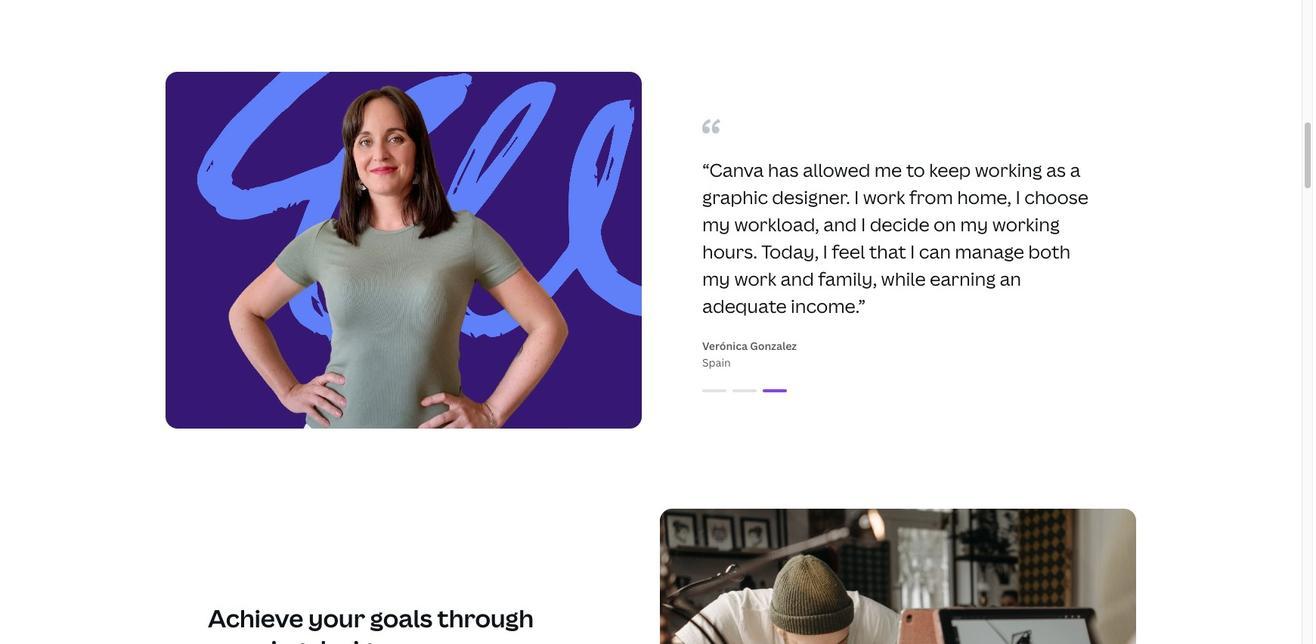 Task type: describe. For each thing, give the bounding box(es) containing it.
can
[[919, 239, 951, 264]]

choose
[[1025, 185, 1089, 210]]

quotation mark image
[[702, 119, 721, 134]]

from
[[909, 185, 953, 210]]

my down hours.
[[702, 266, 731, 291]]

spain
[[702, 356, 731, 370]]

1 vertical spatial and
[[781, 266, 814, 291]]

adequate
[[702, 294, 787, 318]]

i down allowed
[[854, 185, 859, 210]]

me
[[875, 157, 902, 182]]

to
[[906, 157, 925, 182]]

kubilay tutar image
[[733, 390, 757, 393]]

0 vertical spatial working
[[975, 157, 1043, 182]]

verónica gonzalez image
[[763, 390, 787, 393]]

0 vertical spatial and
[[824, 212, 857, 237]]

achieve your goals through amazing design
[[208, 602, 534, 644]]

hours.
[[702, 239, 758, 264]]

i up feel
[[861, 212, 866, 237]]

i right home,
[[1016, 185, 1021, 210]]

my down home,
[[961, 212, 989, 237]]

a
[[1070, 157, 1081, 182]]

workload,
[[735, 212, 820, 237]]

decide
[[870, 212, 930, 237]]

as
[[1047, 157, 1066, 182]]

select a quotation tab list
[[660, 382, 1136, 400]]

has
[[768, 157, 799, 182]]

while
[[881, 266, 926, 291]]

graphic
[[702, 185, 768, 210]]

your
[[308, 602, 365, 634]]



Task type: vqa. For each thing, say whether or not it's contained in the screenshot.
home, on the top
yes



Task type: locate. For each thing, give the bounding box(es) containing it.
0 horizontal spatial and
[[781, 266, 814, 291]]

verónica gonzalez spain
[[702, 339, 797, 370]]

designer.
[[772, 185, 850, 210]]

through
[[437, 602, 534, 634]]

and down today,
[[781, 266, 814, 291]]

1 horizontal spatial work
[[863, 185, 905, 210]]

1 vertical spatial working
[[993, 212, 1060, 237]]

on
[[934, 212, 956, 237]]

my up hours.
[[702, 212, 731, 237]]

income."
[[791, 294, 866, 318]]

"canva has allowed me to keep working as a graphic designer. i work from home, i choose my workload, and i decide on my working hours. today, i feel that i can manage both my work and family, while earning an adequate income."
[[702, 157, 1089, 318]]

working
[[975, 157, 1043, 182], [993, 212, 1060, 237]]

goals
[[370, 602, 433, 634]]

i left can at the right of page
[[910, 239, 915, 264]]

feel
[[832, 239, 865, 264]]

working up home,
[[975, 157, 1043, 182]]

that
[[869, 239, 906, 264]]

tanya leclair image
[[702, 390, 727, 393]]

my
[[702, 212, 731, 237], [961, 212, 989, 237], [702, 266, 731, 291]]

i left feel
[[823, 239, 828, 264]]

work up adequate
[[735, 266, 777, 291]]

keep
[[929, 157, 971, 182]]

both
[[1029, 239, 1071, 264]]

allowed
[[803, 157, 871, 182]]

today,
[[762, 239, 819, 264]]

"canva
[[702, 157, 764, 182]]

an
[[1000, 266, 1022, 291]]

achieve
[[208, 602, 303, 634]]

work down me
[[863, 185, 905, 210]]

0 vertical spatial work
[[863, 185, 905, 210]]

design
[[310, 633, 388, 644]]

amazing
[[208, 633, 305, 644]]

i
[[854, 185, 859, 210], [1016, 185, 1021, 210], [861, 212, 866, 237], [823, 239, 828, 264], [910, 239, 915, 264]]

work
[[863, 185, 905, 210], [735, 266, 777, 291]]

1 vertical spatial work
[[735, 266, 777, 291]]

gonzalez
[[750, 339, 797, 353]]

1 horizontal spatial and
[[824, 212, 857, 237]]

earning
[[930, 266, 996, 291]]

verónica
[[702, 339, 748, 353]]

manage
[[955, 239, 1025, 264]]

working up both
[[993, 212, 1060, 237]]

and
[[824, 212, 857, 237], [781, 266, 814, 291]]

and up feel
[[824, 212, 857, 237]]

home,
[[957, 185, 1012, 210]]

0 horizontal spatial work
[[735, 266, 777, 291]]

family,
[[818, 266, 877, 291]]



